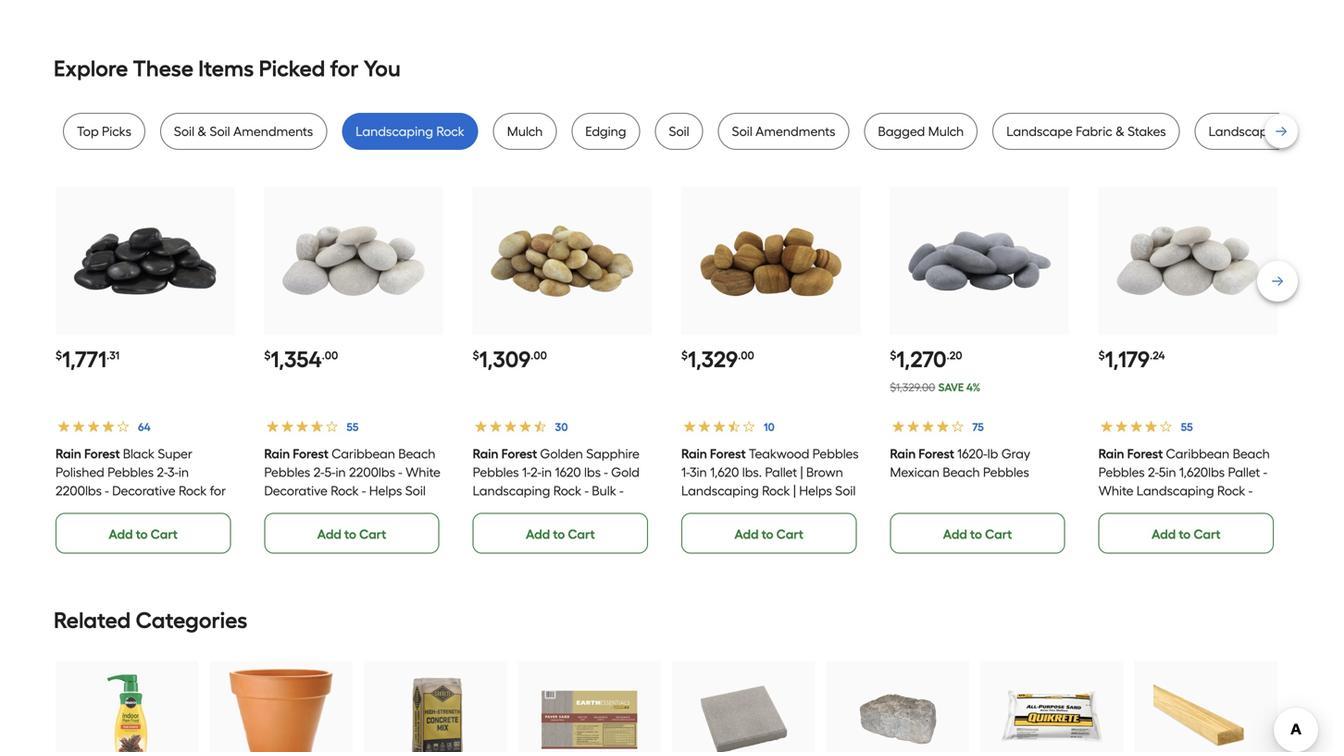 Task type: vqa. For each thing, say whether or not it's contained in the screenshot.
the right "Edging"
yes



Task type: locate. For each thing, give the bounding box(es) containing it.
add to cart for 1,771
[[109, 527, 178, 542]]

landscaping rock
[[356, 124, 464, 139]]

rain forest up 5in
[[1099, 446, 1163, 462]]

erosion right 3
[[264, 520, 306, 536]]

$ inside $ 1,771 .31
[[56, 349, 62, 363]]

forest inside 1,354 list item
[[293, 446, 329, 462]]

caribbean up 5-
[[331, 446, 395, 462]]

landscaping up size
[[56, 502, 133, 517]]

4 2- from the left
[[1148, 465, 1159, 480]]

1 add to cart from the left
[[109, 527, 178, 542]]

1 horizontal spatial mulch
[[928, 124, 964, 139]]

add for 1,329
[[734, 527, 759, 542]]

6 rain from the left
[[1099, 446, 1124, 462]]

2 to from the left
[[344, 527, 356, 542]]

retain inside caribbean beach pebbles 2-5-in 2200lbs - white decorative rock - helps soil retain moisture - prevents erosion - free delivery
[[264, 502, 301, 517]]

2 horizontal spatial beach
[[1233, 446, 1270, 462]]

2 horizontal spatial prevents
[[1099, 520, 1149, 536]]

white inside caribbean beach pebbles 2-5-in 2200lbs - white decorative rock - helps soil retain moisture - prevents erosion - free delivery
[[406, 465, 441, 480]]

explore these items picked for you
[[54, 55, 401, 82]]

forest up 5-
[[293, 446, 329, 462]]

1 decorative from the left
[[112, 483, 175, 499]]

1 to from the left
[[136, 527, 148, 542]]

rain forest up polished at the bottom left of page
[[56, 446, 120, 462]]

add to cart link inside 1,309 "list item"
[[473, 513, 648, 554]]

1 horizontal spatial beach
[[943, 465, 980, 480]]

pallet down teakwood
[[765, 465, 797, 480]]

helps for 1,179
[[1099, 502, 1132, 517]]

to for 1,354
[[344, 527, 356, 542]]

erosion down 5in
[[1152, 520, 1194, 536]]

rain forest inside 1,354 list item
[[264, 446, 329, 462]]

soil inside caribbean beach pebbles 2-5in 1,620lbs pallet - white landscaping rock - helps soil retain moisture - prevents erosion - free delivery
[[1135, 502, 1155, 517]]

0 vertical spatial 2200lbs
[[349, 465, 395, 480]]

1 horizontal spatial &
[[1116, 124, 1125, 139]]

6 cart from the left
[[1194, 527, 1221, 542]]

forest left the golden
[[501, 446, 537, 462]]

1620-lb gray mexican beach pebbles
[[890, 446, 1030, 480]]

rock
[[436, 124, 464, 139], [179, 483, 207, 499], [331, 483, 359, 499], [553, 483, 581, 499], [762, 483, 790, 499], [1217, 483, 1245, 499]]

edging
[[585, 124, 626, 139], [1278, 124, 1319, 139]]

3
[[220, 520, 226, 536]]

to for 1,329
[[762, 527, 774, 542]]

in for 1,309
[[542, 465, 552, 480]]

concrete, cement & stucco mixes image
[[383, 667, 488, 753]]

rain
[[56, 446, 81, 462], [264, 446, 290, 462], [473, 446, 499, 462], [681, 446, 707, 462], [890, 446, 916, 462], [1099, 446, 1124, 462]]

forest up polished at the bottom left of page
[[84, 446, 120, 462]]

.00 inside "$ 1,329 .00"
[[738, 349, 754, 363]]

in inside caribbean beach pebbles 2-5-in 2200lbs - white decorative rock - helps soil retain moisture - prevents erosion - free delivery
[[336, 465, 346, 480]]

moisture inside teakwood pebbles 1-3in 1,620 lbs. pallet | brown landscaping rock | helps soil retain moisture | free delivery | bulk pebbles
[[721, 502, 772, 517]]

moisture down 5-
[[304, 502, 355, 517]]

cart for 1,329
[[776, 527, 804, 542]]

& right fabric
[[1116, 124, 1125, 139]]

forest inside 1,329 list item
[[710, 446, 746, 462]]

pebbles
[[813, 446, 859, 462], [108, 465, 154, 480], [264, 465, 310, 480], [473, 465, 519, 480], [983, 465, 1029, 480], [1099, 465, 1145, 480], [715, 520, 761, 536]]

1 horizontal spatial amendments
[[756, 124, 835, 139]]

forest inside 1,179 list item
[[1127, 446, 1163, 462]]

add down 5-
[[317, 527, 341, 542]]

0 horizontal spatial landscape
[[1006, 124, 1073, 139]]

1 add from the left
[[109, 527, 133, 542]]

add to cart link
[[56, 513, 231, 554], [264, 513, 439, 554], [473, 513, 648, 554], [681, 513, 857, 554], [890, 513, 1065, 554], [1099, 513, 1274, 554]]

1620-
[[957, 446, 987, 462]]

3 .00 from the left
[[738, 349, 754, 363]]

decorative inside caribbean beach pebbles 2-5-in 2200lbs - white decorative rock - helps soil retain moisture - prevents erosion - free delivery
[[264, 483, 328, 499]]

forest up mexican
[[919, 446, 954, 462]]

rock for 1,179
[[1217, 483, 1245, 499]]

0 horizontal spatial for
[[210, 483, 226, 499]]

1 in from the left
[[179, 465, 189, 480]]

black
[[123, 446, 155, 462], [117, 539, 149, 554]]

prevents
[[365, 502, 415, 517], [473, 520, 523, 536], [1099, 520, 1149, 536]]

5 add to cart from the left
[[943, 527, 1012, 542]]

3 add from the left
[[526, 527, 550, 542]]

1 caribbean from the left
[[331, 446, 395, 462]]

add down 5in
[[1152, 527, 1176, 542]]

.00
[[322, 349, 338, 363], [531, 349, 547, 363], [738, 349, 754, 363]]

for up 3
[[210, 483, 226, 499]]

soil inside teakwood pebbles 1-3in 1,620 lbs. pallet | brown landscaping rock | helps soil retain moisture | free delivery | bulk pebbles
[[835, 483, 856, 499]]

$ inside $ 1,270 .20
[[890, 349, 896, 363]]

helps inside teakwood pebbles 1-3in 1,620 lbs. pallet | brown landscaping rock | helps soil retain moisture | free delivery | bulk pebbles
[[799, 483, 832, 499]]

durable
[[578, 520, 625, 536]]

to inside 1,354 list item
[[344, 527, 356, 542]]

retain inside teakwood pebbles 1-3in 1,620 lbs. pallet | brown landscaping rock | helps soil retain moisture | free delivery | bulk pebbles
[[681, 502, 718, 517]]

add inside 1,309 "list item"
[[526, 527, 550, 542]]

2 & from the left
[[1116, 124, 1125, 139]]

add to cart down 1620-lb gray mexican beach pebbles
[[943, 527, 1012, 542]]

$ for 1,270
[[890, 349, 896, 363]]

teakwood pebbles 1-3in 1,620 lbs. pallet | brown landscaping rock | helps soil retain moisture | free delivery | bulk pebbles
[[681, 446, 859, 536]]

.00 for 1,329
[[738, 349, 754, 363]]

add down lbs.
[[734, 527, 759, 542]]

bagged
[[878, 124, 925, 139]]

rain inside 1,179 list item
[[1099, 446, 1124, 462]]

4 retain from the left
[[1158, 502, 1195, 517]]

.00 inside $ 1,354 .00
[[322, 349, 338, 363]]

6 forest from the left
[[1127, 446, 1163, 462]]

2 in from the left
[[336, 465, 346, 480]]

5 cart from the left
[[985, 527, 1012, 542]]

cart inside 1,354 list item
[[359, 527, 386, 542]]

related categories
[[54, 607, 247, 634]]

2 add to cart from the left
[[317, 527, 386, 542]]

cart inside 1,309 "list item"
[[568, 527, 595, 542]]

1 horizontal spatial 1-
[[681, 465, 690, 480]]

2 erosion from the left
[[526, 520, 568, 536]]

add to cart
[[109, 527, 178, 542], [317, 527, 386, 542], [526, 527, 595, 542], [734, 527, 804, 542], [943, 527, 1012, 542], [1152, 527, 1221, 542]]

2 caribbean from the left
[[1166, 446, 1230, 462]]

pebbles down gray
[[983, 465, 1029, 480]]

2 add from the left
[[317, 527, 341, 542]]

rain forest black super polished pebbles 2-3-in 2200lbs - decorative rock for landscaping - retains moisture - free delivery - 1.5-3 inch size - black finish image
[[73, 190, 217, 333]]

0 horizontal spatial bulk
[[592, 483, 616, 499]]

.24
[[1150, 349, 1165, 363]]

for
[[330, 55, 359, 82], [210, 483, 226, 499]]

cart inside 1,771 list item
[[151, 527, 178, 542]]

moisture inside black super polished pebbles 2-3-in 2200lbs - decorative rock for landscaping - retains moisture - free delivery - 1.5-3 inch size - black finish
[[56, 520, 106, 536]]

1 horizontal spatial bulk
[[687, 520, 712, 536]]

5 to from the left
[[970, 527, 982, 542]]

pebbles down 1,620
[[715, 520, 761, 536]]

free inside caribbean beach pebbles 2-5-in 2200lbs - white decorative rock - helps soil retain moisture - prevents erosion - free delivery
[[317, 520, 342, 536]]

cart inside 1,329 list item
[[776, 527, 804, 542]]

to inside 1,309 "list item"
[[553, 527, 565, 542]]

retaining wall block image
[[845, 667, 951, 753]]

1 vertical spatial bulk
[[687, 520, 712, 536]]

inch
[[56, 539, 80, 554]]

6 add from the left
[[1152, 527, 1176, 542]]

moisture up inch
[[56, 520, 106, 536]]

picks
[[102, 124, 131, 139]]

3-
[[168, 465, 179, 480]]

$ inside $ 1,309 .00
[[473, 349, 479, 363]]

moisture
[[304, 502, 355, 517], [573, 502, 623, 517], [721, 502, 772, 517], [1198, 502, 1249, 517], [56, 520, 106, 536]]

2 edging from the left
[[1278, 124, 1319, 139]]

rain for 1,329
[[681, 446, 707, 462]]

pallet inside teakwood pebbles 1-3in 1,620 lbs. pallet | brown landscaping rock | helps soil retain moisture | free delivery | bulk pebbles
[[765, 465, 797, 480]]

delivery inside caribbean beach pebbles 2-5in 1,620lbs pallet - white landscaping rock - helps soil retain moisture - prevents erosion - free delivery
[[1099, 539, 1145, 554]]

caribbean inside caribbean beach pebbles 2-5-in 2200lbs - white decorative rock - helps soil retain moisture - prevents erosion - free delivery
[[331, 446, 395, 462]]

pallet for 1,329
[[765, 465, 797, 480]]

3 2- from the left
[[530, 465, 542, 480]]

pebbles left 5-
[[264, 465, 310, 480]]

beach inside caribbean beach pebbles 2-5-in 2200lbs - white decorative rock - helps soil retain moisture - prevents erosion - free delivery
[[398, 446, 436, 462]]

mulch
[[507, 124, 543, 139], [928, 124, 964, 139]]

add to cart link inside 1,329 list item
[[681, 513, 857, 554]]

0 horizontal spatial in
[[179, 465, 189, 480]]

bulk inside teakwood pebbles 1-3in 1,620 lbs. pallet | brown landscaping rock | helps soil retain moisture | free delivery | bulk pebbles
[[687, 520, 712, 536]]

beach for 1,179
[[1233, 446, 1270, 462]]

6 add to cart link from the left
[[1099, 513, 1274, 554]]

add to cart down 5-
[[317, 527, 386, 542]]

2 decorative from the left
[[264, 483, 328, 499]]

0 horizontal spatial decorative
[[112, 483, 175, 499]]

add
[[109, 527, 133, 542], [317, 527, 341, 542], [526, 527, 550, 542], [734, 527, 759, 542], [943, 527, 967, 542], [1152, 527, 1176, 542]]

5 rain from the left
[[890, 446, 916, 462]]

size
[[83, 539, 107, 554]]

1 2- from the left
[[157, 465, 168, 480]]

helps for 1,329
[[799, 483, 832, 499]]

1 vertical spatial 2200lbs
[[56, 483, 102, 499]]

$1,329.00
[[890, 381, 935, 395]]

finish
[[152, 539, 185, 554]]

2 retain from the left
[[533, 502, 569, 517]]

1 horizontal spatial landscape
[[1209, 124, 1275, 139]]

add to cart inside 1,179 list item
[[1152, 527, 1221, 542]]

teakwood
[[749, 446, 809, 462]]

2200lbs right 5-
[[349, 465, 395, 480]]

2 rain forest from the left
[[264, 446, 329, 462]]

0 horizontal spatial edging
[[585, 124, 626, 139]]

$ inside $ 1,179 .24
[[1099, 349, 1105, 363]]

|
[[800, 465, 803, 480], [793, 483, 796, 499], [775, 502, 778, 517], [681, 520, 684, 536]]

2200lbs
[[349, 465, 395, 480], [56, 483, 102, 499]]

rain forest  golden sapphire pebbles 1-2-in 1620 lbs - gold landscaping rock - bulk - helps soil retain moisture - prevents erosion - durable color image
[[491, 190, 634, 333]]

.20
[[947, 349, 962, 363]]

0 horizontal spatial white
[[406, 465, 441, 480]]

black super polished pebbles 2-3-in 2200lbs - decorative rock for landscaping - retains moisture - free delivery - 1.5-3 inch size - black finish
[[56, 446, 226, 554]]

5 add from the left
[[943, 527, 967, 542]]

0 vertical spatial white
[[406, 465, 441, 480]]

$ inside "$ 1,329 .00"
[[681, 349, 688, 363]]

to
[[136, 527, 148, 542], [344, 527, 356, 542], [553, 527, 565, 542], [762, 527, 774, 542], [970, 527, 982, 542], [1179, 527, 1191, 542]]

1 forest from the left
[[84, 446, 120, 462]]

add to cart down 1620
[[526, 527, 595, 542]]

prevents inside caribbean beach pebbles 2-5in 1,620lbs pallet - white landscaping rock - helps soil retain moisture - prevents erosion - free delivery
[[1099, 520, 1149, 536]]

landscape for landscape edging
[[1209, 124, 1275, 139]]

2 amendments from the left
[[756, 124, 835, 139]]

rain forest inside 1,329 list item
[[681, 446, 746, 462]]

rain inside 1,309 "list item"
[[473, 446, 499, 462]]

4 rain from the left
[[681, 446, 707, 462]]

caribbean
[[331, 446, 395, 462], [1166, 446, 1230, 462]]

landscaping up color
[[473, 483, 550, 499]]

pallet
[[765, 465, 797, 480], [1228, 465, 1260, 480]]

moisture up "durable"
[[573, 502, 623, 517]]

erosion left "durable"
[[526, 520, 568, 536]]

add to cart inside 1,771 list item
[[109, 527, 178, 542]]

2 1- from the left
[[681, 465, 690, 480]]

1,270 list item
[[890, 187, 1069, 554]]

free inside caribbean beach pebbles 2-5in 1,620lbs pallet - white landscaping rock - helps soil retain moisture - prevents erosion - free delivery
[[1204, 520, 1229, 536]]

add down 1620-lb gray mexican beach pebbles
[[943, 527, 967, 542]]

2- inside black super polished pebbles 2-3-in 2200lbs - decorative rock for landscaping - retains moisture - free delivery - 1.5-3 inch size - black finish
[[157, 465, 168, 480]]

pebbles left '3-'
[[108, 465, 154, 480]]

2 cart from the left
[[359, 527, 386, 542]]

1 horizontal spatial white
[[1099, 483, 1134, 499]]

1 retain from the left
[[264, 502, 301, 517]]

3 rain forest from the left
[[473, 446, 537, 462]]

cart for 1,309
[[568, 527, 595, 542]]

1- inside teakwood pebbles 1-3in 1,620 lbs. pallet | brown landscaping rock | helps soil retain moisture | free delivery | bulk pebbles
[[681, 465, 690, 480]]

$ for 1,179
[[1099, 349, 1105, 363]]

add to cart down 1,620lbs
[[1152, 527, 1221, 542]]

delivery inside caribbean beach pebbles 2-5-in 2200lbs - white decorative rock - helps soil retain moisture - prevents erosion - free delivery
[[345, 520, 391, 536]]

soil amendments
[[732, 124, 835, 139]]

rain forest up 5-
[[264, 446, 329, 462]]

erosion
[[264, 520, 306, 536], [526, 520, 568, 536], [1152, 520, 1194, 536]]

landscaping down 1,620
[[681, 483, 759, 499]]

landscape for landscape fabric & stakes
[[1006, 124, 1073, 139]]

rock inside teakwood pebbles 1-3in 1,620 lbs. pallet | brown landscaping rock | helps soil retain moisture | free delivery | bulk pebbles
[[762, 483, 790, 499]]

forest
[[84, 446, 120, 462], [293, 446, 329, 462], [501, 446, 537, 462], [710, 446, 746, 462], [919, 446, 954, 462], [1127, 446, 1163, 462]]

1,329 list item
[[681, 187, 860, 554]]

4 $ from the left
[[681, 349, 688, 363]]

rock inside black super polished pebbles 2-3-in 2200lbs - decorative rock for landscaping - retains moisture - free delivery - 1.5-3 inch size - black finish
[[179, 483, 207, 499]]

1,179
[[1105, 346, 1150, 373]]

rain forest 1620-lb gray mexican beach pebbles image
[[908, 190, 1051, 333]]

landscaping down 5in
[[1137, 483, 1214, 499]]

forest for 1,179
[[1127, 446, 1163, 462]]

4 add from the left
[[734, 527, 759, 542]]

rain forest up 1,620
[[681, 446, 746, 462]]

in
[[179, 465, 189, 480], [336, 465, 346, 480], [542, 465, 552, 480]]

3 add to cart from the left
[[526, 527, 595, 542]]

2200lbs down polished at the bottom left of page
[[56, 483, 102, 499]]

0 horizontal spatial mulch
[[507, 124, 543, 139]]

2 add to cart link from the left
[[264, 513, 439, 554]]

1 rain forest from the left
[[56, 446, 120, 462]]

rain for 1,354
[[264, 446, 290, 462]]

3 $ from the left
[[473, 349, 479, 363]]

2- inside caribbean beach pebbles 2-5in 1,620lbs pallet - white landscaping rock - helps soil retain moisture - prevents erosion - free delivery
[[1148, 465, 1159, 480]]

.00 inside $ 1,309 .00
[[531, 349, 547, 363]]

landscaping inside caribbean beach pebbles 2-5in 1,620lbs pallet - white landscaping rock - helps soil retain moisture - prevents erosion - free delivery
[[1137, 483, 1214, 499]]

add to cart link for 1,354
[[264, 513, 439, 554]]

1620
[[555, 465, 581, 480]]

3 rain from the left
[[473, 446, 499, 462]]

black left finish
[[117, 539, 149, 554]]

decorative up retains
[[112, 483, 175, 499]]

gold
[[611, 465, 640, 480]]

rain forest for 1,179
[[1099, 446, 1163, 462]]

add right color
[[526, 527, 550, 542]]

bulk down lbs at the bottom
[[592, 483, 616, 499]]

add to cart link for 1,771
[[56, 513, 231, 554]]

3 to from the left
[[553, 527, 565, 542]]

5in
[[1159, 465, 1176, 480]]

1 vertical spatial white
[[1099, 483, 1134, 499]]

$ inside $ 1,354 .00
[[264, 349, 271, 363]]

2 horizontal spatial erosion
[[1152, 520, 1194, 536]]

add to cart link inside 1,354 list item
[[264, 513, 439, 554]]

to inside 1,179 list item
[[1179, 527, 1191, 542]]

0 horizontal spatial &
[[198, 124, 207, 139]]

rock inside caribbean beach pebbles 2-5-in 2200lbs - white decorative rock - helps soil retain moisture - prevents erosion - free delivery
[[331, 483, 359, 499]]

soil
[[174, 124, 194, 139], [210, 124, 230, 139], [669, 124, 689, 139], [732, 124, 752, 139], [405, 483, 426, 499], [835, 483, 856, 499], [509, 502, 529, 517], [1135, 502, 1155, 517]]

1 horizontal spatial pallet
[[1228, 465, 1260, 480]]

2 horizontal spatial in
[[542, 465, 552, 480]]

1 rain from the left
[[56, 446, 81, 462]]

1 pallet from the left
[[765, 465, 797, 480]]

1 horizontal spatial caribbean
[[1166, 446, 1230, 462]]

1 horizontal spatial erosion
[[526, 520, 568, 536]]

5 add to cart link from the left
[[890, 513, 1065, 554]]

white
[[406, 465, 441, 480], [1099, 483, 1134, 499]]

landscape
[[1006, 124, 1073, 139], [1209, 124, 1275, 139]]

retains
[[143, 502, 186, 517]]

1 amendments from the left
[[233, 124, 313, 139]]

black left super
[[123, 446, 155, 462]]

caribbean up 1,620lbs
[[1166, 446, 1230, 462]]

delivery
[[809, 502, 856, 517], [144, 520, 191, 536], [345, 520, 391, 536], [1099, 539, 1145, 554]]

$ 1,270 .20
[[890, 346, 962, 373]]

1 horizontal spatial in
[[336, 465, 346, 480]]

1 1- from the left
[[522, 465, 530, 480]]

2 2- from the left
[[313, 465, 325, 480]]

moisture for 1,771
[[56, 520, 106, 536]]

bulk
[[592, 483, 616, 499], [687, 520, 712, 536]]

0 horizontal spatial amendments
[[233, 124, 313, 139]]

you
[[364, 55, 401, 82]]

for left you
[[330, 55, 359, 82]]

1,329
[[688, 346, 738, 373]]

to for 1,179
[[1179, 527, 1191, 542]]

helps
[[369, 483, 402, 499], [799, 483, 832, 499], [473, 502, 506, 517], [1099, 502, 1132, 517]]

1 vertical spatial for
[[210, 483, 226, 499]]

rain forest up mexican
[[890, 446, 954, 462]]

to inside 1,771 list item
[[136, 527, 148, 542]]

1 horizontal spatial decorative
[[264, 483, 328, 499]]

1 horizontal spatial 2200lbs
[[349, 465, 395, 480]]

2 $ from the left
[[264, 349, 271, 363]]

2 rain from the left
[[264, 446, 290, 462]]

$
[[56, 349, 62, 363], [264, 349, 271, 363], [473, 349, 479, 363], [681, 349, 688, 363], [890, 349, 896, 363], [1099, 349, 1105, 363]]

white inside caribbean beach pebbles 2-5in 1,620lbs pallet - white landscaping rock - helps soil retain moisture - prevents erosion - free delivery
[[1099, 483, 1134, 499]]

0 horizontal spatial erosion
[[264, 520, 306, 536]]

rain forest inside 1,771 list item
[[56, 446, 120, 462]]

2 .00 from the left
[[531, 349, 547, 363]]

beach
[[398, 446, 436, 462], [1233, 446, 1270, 462], [943, 465, 980, 480]]

1-
[[522, 465, 530, 480], [681, 465, 690, 480]]

0 horizontal spatial caribbean
[[331, 446, 395, 462]]

bulk down the 3in at the bottom right
[[687, 520, 712, 536]]

1 & from the left
[[198, 124, 207, 139]]

5 rain forest from the left
[[890, 446, 954, 462]]

add to cart inside 1,354 list item
[[317, 527, 386, 542]]

moisture for 1,329
[[721, 502, 772, 517]]

retain for 1,179
[[1158, 502, 1195, 517]]

1 horizontal spatial prevents
[[473, 520, 523, 536]]

$ for 1,354
[[264, 349, 271, 363]]

6 to from the left
[[1179, 527, 1191, 542]]

rain forest for 1,771
[[56, 446, 120, 462]]

1 add to cart link from the left
[[56, 513, 231, 554]]

add to cart inside 1,309 "list item"
[[526, 527, 595, 542]]

fabric
[[1076, 124, 1113, 139]]

rain forest for 1,329
[[681, 446, 746, 462]]

landscaping
[[356, 124, 433, 139], [473, 483, 550, 499], [681, 483, 759, 499], [1137, 483, 1214, 499], [56, 502, 133, 517]]

1,309
[[479, 346, 531, 373]]

1,270
[[896, 346, 947, 373]]

retain
[[264, 502, 301, 517], [533, 502, 569, 517], [681, 502, 718, 517], [1158, 502, 1195, 517]]

4 forest from the left
[[710, 446, 746, 462]]

moisture down lbs.
[[721, 502, 772, 517]]

erosion inside caribbean beach pebbles 2-5-in 2200lbs - white decorative rock - helps soil retain moisture - prevents erosion - free delivery
[[264, 520, 306, 536]]

items
[[198, 55, 254, 82]]

0 vertical spatial for
[[330, 55, 359, 82]]

beach inside caribbean beach pebbles 2-5in 1,620lbs pallet - white landscaping rock - helps soil retain moisture - prevents erosion - free delivery
[[1233, 446, 1270, 462]]

rain for 1,309
[[473, 446, 499, 462]]

2 landscape from the left
[[1209, 124, 1275, 139]]

1 erosion from the left
[[264, 520, 306, 536]]

forest for 1,771
[[84, 446, 120, 462]]

decorative inside black super polished pebbles 2-3-in 2200lbs - decorative rock for landscaping - retains moisture - free delivery - 1.5-3 inch size - black finish
[[112, 483, 175, 499]]

pebbles inside caribbean beach pebbles 2-5-in 2200lbs - white decorative rock - helps soil retain moisture - prevents erosion - free delivery
[[264, 465, 310, 480]]

rain inside 1,771 list item
[[56, 446, 81, 462]]

to inside 1,329 list item
[[762, 527, 774, 542]]

decorative down 5-
[[264, 483, 328, 499]]

.00 for 1,354
[[322, 349, 338, 363]]

4 add to cart link from the left
[[681, 513, 857, 554]]

forest up 1,620
[[710, 446, 746, 462]]

1- inside golden sapphire pebbles 1-2-in 1620 lbs - gold landscaping rock - bulk - helps soil retain moisture - prevents erosion - durable color
[[522, 465, 530, 480]]

1 cart from the left
[[151, 527, 178, 542]]

pebbles left 5in
[[1099, 465, 1145, 480]]

rain forest left the golden
[[473, 446, 537, 462]]

2 horizontal spatial .00
[[738, 349, 754, 363]]

-
[[398, 465, 402, 480], [604, 465, 608, 480], [1263, 465, 1267, 480], [105, 483, 109, 499], [362, 483, 366, 499], [585, 483, 589, 499], [619, 483, 624, 499], [1249, 483, 1253, 499], [136, 502, 140, 517], [358, 502, 362, 517], [626, 502, 630, 517], [1252, 502, 1256, 517], [109, 520, 113, 536], [194, 520, 198, 536], [310, 520, 314, 536], [571, 520, 575, 536], [1197, 520, 1201, 536], [110, 539, 114, 554]]

1- left 1,620
[[681, 465, 690, 480]]

pebbles inside caribbean beach pebbles 2-5in 1,620lbs pallet - white landscaping rock - helps soil retain moisture - prevents erosion - free delivery
[[1099, 465, 1145, 480]]

pallet right 1,620lbs
[[1228, 465, 1260, 480]]

categories
[[136, 607, 247, 634]]

add to cart down lbs.
[[734, 527, 804, 542]]

rock for 1,771
[[179, 483, 207, 499]]

1 vertical spatial black
[[117, 539, 149, 554]]

decorative
[[112, 483, 175, 499], [264, 483, 328, 499]]

paver sand image
[[537, 667, 642, 753]]

forest up 5in
[[1127, 446, 1163, 462]]

moisture inside golden sapphire pebbles 1-2-in 1620 lbs - gold landscaping rock - bulk - helps soil retain moisture - prevents erosion - durable color
[[573, 502, 623, 517]]

$ for 1,771
[[56, 349, 62, 363]]

erosion for 1,354
[[264, 520, 306, 536]]

add to cart link inside 1,771 list item
[[56, 513, 231, 554]]

rain forest inside 1,179 list item
[[1099, 446, 1163, 462]]

2- inside golden sapphire pebbles 1-2-in 1620 lbs - gold landscaping rock - bulk - helps soil retain moisture - prevents erosion - durable color
[[530, 465, 542, 480]]

add to cart link for 1,179
[[1099, 513, 1274, 554]]

rain forest caribbean beach pebbles 2-5-in 2200lbs - white decorative rock - helps soil retain moisture - prevents erosion - free delivery image
[[282, 190, 425, 333]]

0 horizontal spatial 2200lbs
[[56, 483, 102, 499]]

1 landscape from the left
[[1006, 124, 1073, 139]]

4 to from the left
[[762, 527, 774, 542]]

rock inside caribbean beach pebbles 2-5in 1,620lbs pallet - white landscaping rock - helps soil retain moisture - prevents erosion - free delivery
[[1217, 483, 1245, 499]]

1,620
[[710, 465, 739, 480]]

0 vertical spatial black
[[123, 446, 155, 462]]

forest inside 1,309 "list item"
[[501, 446, 537, 462]]

0 horizontal spatial prevents
[[365, 502, 415, 517]]

3 in from the left
[[542, 465, 552, 480]]

rain inside 1,354 list item
[[264, 446, 290, 462]]

add inside 1,771 list item
[[109, 527, 133, 542]]

3 add to cart link from the left
[[473, 513, 648, 554]]

0 horizontal spatial beach
[[398, 446, 436, 462]]

2 pallet from the left
[[1228, 465, 1260, 480]]

4 add to cart from the left
[[734, 527, 804, 542]]

0 horizontal spatial .00
[[322, 349, 338, 363]]

add to cart link inside 1,179 list item
[[1099, 513, 1274, 554]]

$1,329.00 save 4%
[[890, 381, 981, 395]]

3 retain from the left
[[681, 502, 718, 517]]

1 horizontal spatial .00
[[531, 349, 547, 363]]

2 forest from the left
[[293, 446, 329, 462]]

1 $ from the left
[[56, 349, 62, 363]]

6 $ from the left
[[1099, 349, 1105, 363]]

4 rain forest from the left
[[681, 446, 746, 462]]

0 horizontal spatial 1-
[[522, 465, 530, 480]]

1 horizontal spatial edging
[[1278, 124, 1319, 139]]

3 erosion from the left
[[1152, 520, 1194, 536]]

landscaping down you
[[356, 124, 433, 139]]

pebbles left 1620
[[473, 465, 519, 480]]

add to cart down retains
[[109, 527, 178, 542]]

5 forest from the left
[[919, 446, 954, 462]]

&
[[198, 124, 207, 139], [1116, 124, 1125, 139]]

pebbles up brown
[[813, 446, 859, 462]]

& down items
[[198, 124, 207, 139]]

0 vertical spatial bulk
[[592, 483, 616, 499]]

6 rain forest from the left
[[1099, 446, 1163, 462]]

lb
[[987, 446, 998, 462]]

1 .00 from the left
[[322, 349, 338, 363]]

4 cart from the left
[[776, 527, 804, 542]]

0 horizontal spatial pallet
[[765, 465, 797, 480]]

3 forest from the left
[[501, 446, 537, 462]]

add to cart for 1,309
[[526, 527, 595, 542]]

6 add to cart from the left
[[1152, 527, 1221, 542]]

cart inside 1,270 list item
[[985, 527, 1012, 542]]

3 cart from the left
[[568, 527, 595, 542]]

5 $ from the left
[[890, 349, 896, 363]]

moisture down 1,620lbs
[[1198, 502, 1249, 517]]

add to cart inside 1,329 list item
[[734, 527, 804, 542]]

1- left 1620
[[522, 465, 530, 480]]

add inside 1,354 list item
[[317, 527, 341, 542]]

add right size
[[109, 527, 133, 542]]

rain inside 1,329 list item
[[681, 446, 707, 462]]



Task type: describe. For each thing, give the bounding box(es) containing it.
lbs
[[584, 465, 601, 480]]

decorative for 1,354
[[264, 483, 328, 499]]

2200lbs inside black super polished pebbles 2-3-in 2200lbs - decorative rock for landscaping - retains moisture - free delivery - 1.5-3 inch size - black finish
[[56, 483, 102, 499]]

gray
[[1001, 446, 1030, 462]]

free inside teakwood pebbles 1-3in 1,620 lbs. pallet | brown landscaping rock | helps soil retain moisture | free delivery | bulk pebbles
[[781, 502, 806, 517]]

white for 1,354
[[406, 465, 441, 480]]

add to cart link inside 1,270 list item
[[890, 513, 1065, 554]]

explore
[[54, 55, 128, 82]]

add to cart for 1,354
[[317, 527, 386, 542]]

forest for 1,354
[[293, 446, 329, 462]]

2200lbs inside caribbean beach pebbles 2-5-in 2200lbs - white decorative rock - helps soil retain moisture - prevents erosion - free delivery
[[349, 465, 395, 480]]

lbs.
[[742, 465, 762, 480]]

$ 1,771 .31
[[56, 346, 119, 373]]

rain forest teakwood pebbles 1-3in 1,620 lbs. pallet | brown landscaping rock | helps soil retain moisture | free delivery | bulk pebbles image
[[699, 190, 842, 333]]

add to cart link for 1,329
[[681, 513, 857, 554]]

landscaping inside black super polished pebbles 2-3-in 2200lbs - decorative rock for landscaping - retains moisture - free delivery - 1.5-3 inch size - black finish
[[56, 502, 133, 517]]

moisture for 1,354
[[304, 502, 355, 517]]

caribbean for 1,354
[[331, 446, 395, 462]]

add to cart for 1,329
[[734, 527, 804, 542]]

moisture for 1,179
[[1198, 502, 1249, 517]]

5-
[[325, 465, 336, 480]]

retain inside golden sapphire pebbles 1-2-in 1620 lbs - gold landscaping rock - bulk - helps soil retain moisture - prevents erosion - durable color
[[533, 502, 569, 517]]

prevents for 1,354
[[365, 502, 415, 517]]

$ 1,309 .00
[[473, 346, 547, 373]]

1,771
[[62, 346, 107, 373]]

delivery inside teakwood pebbles 1-3in 1,620 lbs. pallet | brown landscaping rock | helps soil retain moisture | free delivery | bulk pebbles
[[809, 502, 856, 517]]

pebbles inside 1620-lb gray mexican beach pebbles
[[983, 465, 1029, 480]]

related categories heading
[[54, 602, 1279, 639]]

3in
[[690, 465, 707, 480]]

beach inside 1620-lb gray mexican beach pebbles
[[943, 465, 980, 480]]

4%
[[966, 381, 981, 395]]

.00 for 1,309
[[531, 349, 547, 363]]

stakes
[[1128, 124, 1166, 139]]

2 mulch from the left
[[928, 124, 964, 139]]

rain forest inside 1,270 list item
[[890, 446, 954, 462]]

$ 1,329 .00
[[681, 346, 754, 373]]

add to cart inside 1,270 list item
[[943, 527, 1012, 542]]

in for 1,354
[[336, 465, 346, 480]]

golden
[[540, 446, 583, 462]]

pots & planters image
[[228, 667, 334, 753]]

top
[[77, 124, 99, 139]]

1,354
[[271, 346, 322, 373]]

related
[[54, 607, 131, 634]]

forest inside 1,270 list item
[[919, 446, 954, 462]]

concrete aggregates image
[[999, 667, 1105, 753]]

landscaping inside teakwood pebbles 1-3in 1,620 lbs. pallet | brown landscaping rock | helps soil retain moisture | free delivery | bulk pebbles
[[681, 483, 759, 499]]

cart for 1,354
[[359, 527, 386, 542]]

rain forest caribbean beach pebbles 2-5in 1,620lbs pallet - white landscaping rock - helps soil retain moisture - prevents erosion - free delivery image
[[1116, 190, 1260, 333]]

bagged mulch
[[878, 124, 964, 139]]

for inside black super polished pebbles 2-3-in 2200lbs - decorative rock for landscaping - retains moisture - free delivery - 1.5-3 inch size - black finish
[[210, 483, 226, 499]]

prevents inside golden sapphire pebbles 1-2-in 1620 lbs - gold landscaping rock - bulk - helps soil retain moisture - prevents erosion - durable color
[[473, 520, 523, 536]]

landscaping inside golden sapphire pebbles 1-2-in 1620 lbs - gold landscaping rock - bulk - helps soil retain moisture - prevents erosion - durable color
[[473, 483, 550, 499]]

1,771 list item
[[56, 187, 235, 554]]

1.5-
[[201, 520, 220, 536]]

1,620lbs
[[1179, 465, 1225, 480]]

$ for 1,309
[[473, 349, 479, 363]]

add for 1,771
[[109, 527, 133, 542]]

golden sapphire pebbles 1-2-in 1620 lbs - gold landscaping rock - bulk - helps soil retain moisture - prevents erosion - durable color
[[473, 446, 640, 554]]

these
[[133, 55, 193, 82]]

rain forest for 1,354
[[264, 446, 329, 462]]

cart for 1,771
[[151, 527, 178, 542]]

helps for 1,354
[[369, 483, 402, 499]]

rain for 1,179
[[1099, 446, 1124, 462]]

soil inside golden sapphire pebbles 1-2-in 1620 lbs - gold landscaping rock - bulk - helps soil retain moisture - prevents erosion - durable color
[[509, 502, 529, 517]]

add to cart for 1,179
[[1152, 527, 1221, 542]]

.31
[[107, 349, 119, 363]]

prevents for 1,179
[[1099, 520, 1149, 536]]

add inside 1,270 list item
[[943, 527, 967, 542]]

add for 1,179
[[1152, 527, 1176, 542]]

brown
[[806, 465, 843, 480]]

erosion for 1,179
[[1152, 520, 1194, 536]]

erosion inside golden sapphire pebbles 1-2-in 1620 lbs - gold landscaping rock - bulk - helps soil retain moisture - prevents erosion - durable color
[[526, 520, 568, 536]]

pebbles inside golden sapphire pebbles 1-2-in 1620 lbs - gold landscaping rock - bulk - helps soil retain moisture - prevents erosion - durable color
[[473, 465, 519, 480]]

1 edging from the left
[[585, 124, 626, 139]]

caribbean beach pebbles 2-5-in 2200lbs - white decorative rock - helps soil retain moisture - prevents erosion - free delivery
[[264, 446, 441, 536]]

sapphire
[[586, 446, 640, 462]]

1,354 list item
[[264, 187, 443, 554]]

cart for 1,179
[[1194, 527, 1221, 542]]

pallet for 1,179
[[1228, 465, 1260, 480]]

rain inside 1,270 list item
[[890, 446, 916, 462]]

1,179 list item
[[1099, 187, 1278, 554]]

helps inside golden sapphire pebbles 1-2-in 1620 lbs - gold landscaping rock - bulk - helps soil retain moisture - prevents erosion - durable color
[[473, 502, 506, 517]]

pressure treated lumber image
[[1153, 667, 1259, 753]]

$ for 1,329
[[681, 349, 688, 363]]

rain for 1,771
[[56, 446, 81, 462]]

to for 1,771
[[136, 527, 148, 542]]

rain forest for 1,309
[[473, 446, 537, 462]]

caribbean beach pebbles 2-5in 1,620lbs pallet - white landscaping rock - helps soil retain moisture - prevents erosion - free delivery
[[1099, 446, 1270, 554]]

top picks
[[77, 124, 131, 139]]

polished
[[56, 465, 104, 480]]

1 horizontal spatial for
[[330, 55, 359, 82]]

super
[[158, 446, 192, 462]]

add for 1,309
[[526, 527, 550, 542]]

add for 1,354
[[317, 527, 341, 542]]

soil & soil amendments
[[174, 124, 313, 139]]

bulk inside golden sapphire pebbles 1-2-in 1620 lbs - gold landscaping rock - bulk - helps soil retain moisture - prevents erosion - durable color
[[592, 483, 616, 499]]

delivery inside black super polished pebbles 2-3-in 2200lbs - decorative rock for landscaping - retains moisture - free delivery - 1.5-3 inch size - black finish
[[144, 520, 191, 536]]

landscape edging
[[1209, 124, 1319, 139]]

free inside black super polished pebbles 2-3-in 2200lbs - decorative rock for landscaping - retains moisture - free delivery - 1.5-3 inch size - black finish
[[117, 520, 141, 536]]

white for 1,179
[[1099, 483, 1134, 499]]

color
[[473, 539, 505, 554]]

forest for 1,309
[[501, 446, 537, 462]]

beach for 1,354
[[398, 446, 436, 462]]

1 mulch from the left
[[507, 124, 543, 139]]

to inside 1,270 list item
[[970, 527, 982, 542]]

forest for 1,329
[[710, 446, 746, 462]]

rock inside golden sapphire pebbles 1-2-in 1620 lbs - gold landscaping rock - bulk - helps soil retain moisture - prevents erosion - durable color
[[553, 483, 581, 499]]

in inside black super polished pebbles 2-3-in 2200lbs - decorative rock for landscaping - retains moisture - free delivery - 1.5-3 inch size - black finish
[[179, 465, 189, 480]]

rock for 1,329
[[762, 483, 790, 499]]

mexican
[[890, 465, 940, 480]]

retain for 1,329
[[681, 502, 718, 517]]

retain for 1,354
[[264, 502, 301, 517]]

add to cart link for 1,309
[[473, 513, 648, 554]]

decorative for 1,771
[[112, 483, 175, 499]]

1,309 list item
[[473, 187, 652, 554]]

pavers & stepping stones image
[[691, 667, 796, 753]]

2- inside caribbean beach pebbles 2-5-in 2200lbs - white decorative rock - helps soil retain moisture - prevents erosion - free delivery
[[313, 465, 325, 480]]

picked
[[259, 55, 325, 82]]

to for 1,309
[[553, 527, 565, 542]]

soil inside caribbean beach pebbles 2-5-in 2200lbs - white decorative rock - helps soil retain moisture - prevents erosion - free delivery
[[405, 483, 426, 499]]

landscape fabric & stakes
[[1006, 124, 1166, 139]]

$ 1,179 .24
[[1099, 346, 1165, 373]]

rock for 1,354
[[331, 483, 359, 499]]

caribbean for 1,179
[[1166, 446, 1230, 462]]

plant food image
[[74, 667, 180, 753]]

pebbles inside black super polished pebbles 2-3-in 2200lbs - decorative rock for landscaping - retains moisture - free delivery - 1.5-3 inch size - black finish
[[108, 465, 154, 480]]

$ 1,354 .00
[[264, 346, 338, 373]]

save
[[938, 381, 964, 395]]



